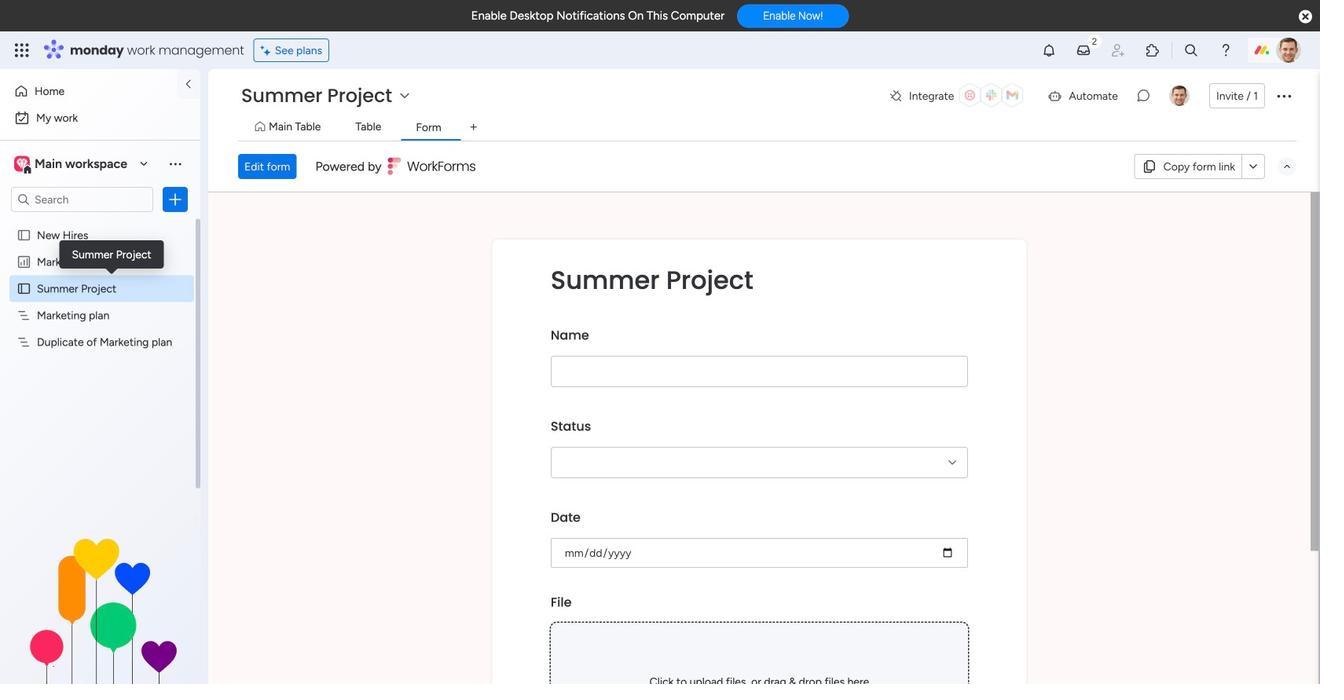 Task type: describe. For each thing, give the bounding box(es) containing it.
name text field
[[551, 356, 968, 388]]

public board image
[[17, 228, 31, 243]]

menu image
[[167, 156, 183, 172]]

add view image
[[470, 122, 477, 133]]

3 group from the top
[[551, 498, 968, 582]]

update feed image
[[1076, 42, 1092, 58]]

0 horizontal spatial options image
[[167, 192, 183, 207]]

2 image
[[1088, 32, 1102, 50]]

4 group from the top
[[551, 582, 968, 685]]

workforms logo image
[[388, 154, 477, 179]]

select product image
[[14, 42, 30, 58]]

2 vertical spatial option
[[0, 221, 200, 224]]

help image
[[1218, 42, 1234, 58]]

0 vertical spatial option
[[9, 79, 167, 104]]

1 vertical spatial option
[[9, 105, 191, 130]]

notifications image
[[1042, 42, 1057, 58]]

1 vertical spatial terry turtle image
[[1170, 86, 1190, 106]]

monday marketplace image
[[1145, 42, 1161, 58]]

2 group from the top
[[551, 406, 968, 498]]

public dashboard image
[[17, 255, 31, 269]]

public board image
[[17, 281, 31, 296]]



Task type: locate. For each thing, give the bounding box(es) containing it.
lottie animation image
[[0, 526, 200, 685]]

see plans image
[[261, 41, 275, 59]]

1 horizontal spatial options image
[[1275, 86, 1294, 105]]

tab list
[[238, 115, 1297, 141]]

lottie animation element
[[0, 526, 200, 685]]

0 vertical spatial terry turtle image
[[1277, 38, 1302, 63]]

terry turtle image right start a board discussion icon
[[1170, 86, 1190, 106]]

collapse image
[[1281, 160, 1294, 173]]

terry turtle image down dapulse close image
[[1277, 38, 1302, 63]]

1 vertical spatial options image
[[167, 192, 183, 207]]

0 horizontal spatial terry turtle image
[[1170, 86, 1190, 106]]

workspace selection element
[[11, 136, 135, 191]]

start a board discussion image
[[1136, 88, 1152, 104]]

1 horizontal spatial terry turtle image
[[1277, 38, 1302, 63]]

0 vertical spatial options image
[[1275, 86, 1294, 105]]

options image up collapse icon
[[1275, 86, 1294, 105]]

search everything image
[[1184, 42, 1200, 58]]

1 group from the top
[[551, 315, 968, 406]]

options image down 'menu' image
[[167, 192, 183, 207]]

terry turtle image
[[1277, 38, 1302, 63], [1170, 86, 1190, 106]]

dapulse close image
[[1299, 9, 1313, 25]]

Choose a date date field
[[551, 538, 968, 568]]

options image
[[1275, 86, 1294, 105], [167, 192, 183, 207]]

list box
[[0, 219, 200, 568]]

tab
[[461, 115, 486, 140]]

form form
[[208, 193, 1319, 685]]

group
[[551, 315, 968, 406], [551, 406, 968, 498], [551, 498, 968, 582], [551, 582, 968, 685]]

option
[[9, 79, 167, 104], [9, 105, 191, 130], [0, 221, 200, 224]]

Search in workspace field
[[33, 190, 131, 209]]



Task type: vqa. For each thing, say whether or not it's contained in the screenshot.
the top TERRY TURTLE ICON
yes



